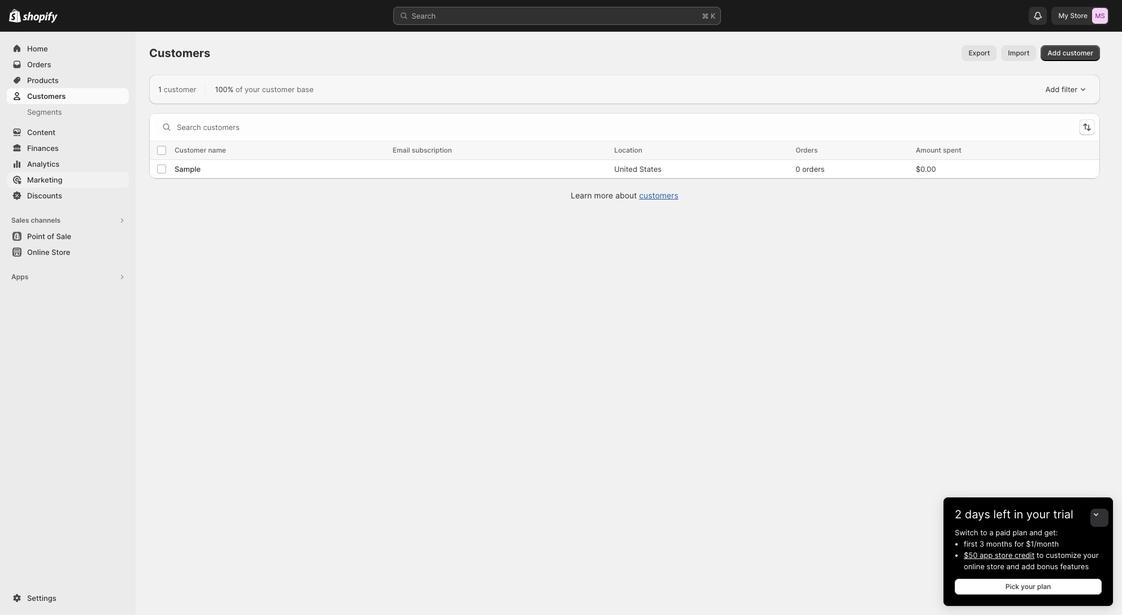 Task type: locate. For each thing, give the bounding box(es) containing it.
1 vertical spatial orders
[[796, 146, 818, 154]]

my store image
[[1093, 8, 1109, 24]]

your
[[245, 85, 260, 94], [1027, 508, 1051, 521], [1084, 551, 1099, 560], [1022, 582, 1036, 591]]

0 horizontal spatial and
[[1007, 562, 1020, 571]]

$50 app store credit
[[964, 551, 1035, 560]]

online store button
[[0, 244, 136, 260]]

store inside to customize your online store and add bonus features
[[987, 562, 1005, 571]]

add right import on the right top of the page
[[1048, 49, 1061, 57]]

0 vertical spatial add
[[1048, 49, 1061, 57]]

customer up filter on the top right
[[1063, 49, 1094, 57]]

point of sale link
[[7, 228, 129, 244]]

1 horizontal spatial of
[[236, 85, 243, 94]]

your inside "dropdown button"
[[1027, 508, 1051, 521]]

customer left the base
[[262, 85, 295, 94]]

2 horizontal spatial customer
[[1063, 49, 1094, 57]]

1
[[158, 85, 162, 94]]

and left the add
[[1007, 562, 1020, 571]]

export
[[969, 49, 991, 57]]

shopify image
[[9, 9, 21, 23]]

to left "a"
[[981, 528, 988, 537]]

plan up for
[[1013, 528, 1028, 537]]

1 horizontal spatial customers
[[149, 46, 210, 60]]

1 vertical spatial customers
[[27, 92, 66, 101]]

add left filter on the top right
[[1046, 85, 1060, 94]]

online store link
[[7, 244, 129, 260]]

0 horizontal spatial plan
[[1013, 528, 1028, 537]]

customers link
[[639, 190, 679, 200]]

and
[[1030, 528, 1043, 537], [1007, 562, 1020, 571]]

finances
[[27, 144, 59, 153]]

2 days left in your trial button
[[944, 497, 1114, 521]]

3
[[980, 539, 985, 548]]

1 horizontal spatial store
[[1071, 11, 1088, 20]]

of left sale
[[47, 232, 54, 241]]

sample link
[[175, 163, 201, 175]]

0 vertical spatial orders
[[27, 60, 51, 69]]

finances link
[[7, 140, 129, 156]]

0 vertical spatial store
[[1071, 11, 1088, 20]]

1 horizontal spatial to
[[1037, 551, 1044, 560]]

$50
[[964, 551, 978, 560]]

2 days left in your trial element
[[944, 527, 1114, 606]]

store right my
[[1071, 11, 1088, 20]]

1 vertical spatial plan
[[1038, 582, 1052, 591]]

first
[[964, 539, 978, 548]]

0 horizontal spatial of
[[47, 232, 54, 241]]

to customize your online store and add bonus features
[[964, 551, 1099, 571]]

0 horizontal spatial customers
[[27, 92, 66, 101]]

1 horizontal spatial and
[[1030, 528, 1043, 537]]

your inside to customize your online store and add bonus features
[[1084, 551, 1099, 560]]

$0.00
[[916, 164, 936, 174]]

analytics
[[27, 159, 60, 168]]

orders
[[27, 60, 51, 69], [796, 146, 818, 154]]

orders down home
[[27, 60, 51, 69]]

customers up 1 customer
[[149, 46, 210, 60]]

marketing
[[27, 175, 62, 184]]

0 horizontal spatial orders
[[27, 60, 51, 69]]

0 horizontal spatial store
[[51, 248, 70, 257]]

store
[[1071, 11, 1088, 20], [51, 248, 70, 257]]

store for online store
[[51, 248, 70, 257]]

customer for add customer
[[1063, 49, 1094, 57]]

united
[[615, 164, 638, 174]]

united states
[[615, 164, 662, 174]]

home
[[27, 44, 48, 53]]

customers up segments
[[27, 92, 66, 101]]

1 customer
[[158, 85, 196, 94]]

$1/month
[[1027, 539, 1059, 548]]

of right 100%
[[236, 85, 243, 94]]

paid
[[996, 528, 1011, 537]]

of for sale
[[47, 232, 54, 241]]

sales channels
[[11, 216, 61, 224]]

customers link
[[7, 88, 129, 104]]

to down $1/month
[[1037, 551, 1044, 560]]

and inside to customize your online store and add bonus features
[[1007, 562, 1020, 571]]

Search customers text field
[[177, 118, 1075, 136]]

left
[[994, 508, 1011, 521]]

0 horizontal spatial to
[[981, 528, 988, 537]]

0 horizontal spatial customer
[[164, 85, 196, 94]]

1 vertical spatial of
[[47, 232, 54, 241]]

1 vertical spatial and
[[1007, 562, 1020, 571]]

months
[[987, 539, 1013, 548]]

your right in
[[1027, 508, 1051, 521]]

my
[[1059, 11, 1069, 20]]

plan down bonus
[[1038, 582, 1052, 591]]

email
[[393, 146, 410, 154]]

features
[[1061, 562, 1089, 571]]

1 vertical spatial add
[[1046, 85, 1060, 94]]

customer right 1 on the top left
[[164, 85, 196, 94]]

channels
[[31, 216, 61, 224]]

1 vertical spatial to
[[1037, 551, 1044, 560]]

1 vertical spatial store
[[51, 248, 70, 257]]

0 vertical spatial and
[[1030, 528, 1043, 537]]

add
[[1022, 562, 1035, 571]]

of inside button
[[47, 232, 54, 241]]

store for my store
[[1071, 11, 1088, 20]]

customer
[[1063, 49, 1094, 57], [164, 85, 196, 94], [262, 85, 295, 94]]

store down sale
[[51, 248, 70, 257]]

and up $1/month
[[1030, 528, 1043, 537]]

0 orders
[[796, 164, 825, 174]]

add customer button
[[1041, 45, 1101, 61]]

add filter button
[[1042, 81, 1092, 97]]

$50 app store credit link
[[964, 551, 1035, 560]]

import
[[1009, 49, 1030, 57]]

products
[[27, 76, 59, 85]]

and for plan
[[1030, 528, 1043, 537]]

online
[[964, 562, 985, 571]]

get:
[[1045, 528, 1058, 537]]

customer inside button
[[1063, 49, 1094, 57]]

1 vertical spatial store
[[987, 562, 1005, 571]]

analytics link
[[7, 156, 129, 172]]

to
[[981, 528, 988, 537], [1037, 551, 1044, 560]]

your up features on the bottom of page
[[1084, 551, 1099, 560]]

switch
[[955, 528, 979, 537]]

store inside online store link
[[51, 248, 70, 257]]

to inside to customize your online store and add bonus features
[[1037, 551, 1044, 560]]

point
[[27, 232, 45, 241]]

for
[[1015, 539, 1024, 548]]

customers
[[639, 190, 679, 200]]

store down months
[[995, 551, 1013, 560]]

add
[[1048, 49, 1061, 57], [1046, 85, 1060, 94]]

store down $50 app store credit link
[[987, 562, 1005, 571]]

0 vertical spatial customers
[[149, 46, 210, 60]]

marketing link
[[7, 172, 129, 188]]

orders up the '0 orders'
[[796, 146, 818, 154]]

store
[[995, 551, 1013, 560], [987, 562, 1005, 571]]

0 vertical spatial of
[[236, 85, 243, 94]]



Task type: describe. For each thing, give the bounding box(es) containing it.
discounts link
[[7, 188, 129, 203]]

point of sale
[[27, 232, 71, 241]]

about
[[616, 190, 637, 200]]

⌘ k
[[702, 11, 716, 20]]

apps
[[11, 272, 28, 281]]

a
[[990, 528, 994, 537]]

0 vertical spatial store
[[995, 551, 1013, 560]]

settings link
[[7, 590, 129, 606]]

1 horizontal spatial plan
[[1038, 582, 1052, 591]]

first 3 months for $1/month
[[964, 539, 1059, 548]]

email subscription
[[393, 146, 452, 154]]

content link
[[7, 124, 129, 140]]

0 vertical spatial to
[[981, 528, 988, 537]]

orders link
[[7, 57, 129, 72]]

products link
[[7, 72, 129, 88]]

more
[[594, 190, 613, 200]]

segments link
[[7, 104, 129, 120]]

add for add filter
[[1046, 85, 1060, 94]]

1 horizontal spatial customer
[[262, 85, 295, 94]]

online store
[[27, 248, 70, 257]]

2 days left in your trial
[[955, 508, 1074, 521]]

credit
[[1015, 551, 1035, 560]]

add for add customer
[[1048, 49, 1061, 57]]

of for your
[[236, 85, 243, 94]]

content
[[27, 128, 55, 137]]

your right 100%
[[245, 85, 260, 94]]

customer name
[[175, 146, 226, 154]]

online
[[27, 248, 50, 257]]

shopify image
[[23, 12, 58, 23]]

pick
[[1006, 582, 1020, 591]]

0 vertical spatial plan
[[1013, 528, 1028, 537]]

apps button
[[7, 269, 129, 285]]

point of sale button
[[0, 228, 136, 244]]

⌘
[[702, 11, 709, 20]]

discounts
[[27, 191, 62, 200]]

sale
[[56, 232, 71, 241]]

export button
[[962, 45, 997, 61]]

orders
[[803, 164, 825, 174]]

100% of your customer base
[[215, 85, 314, 94]]

pick your plan link
[[955, 579, 1102, 595]]

your right pick
[[1022, 582, 1036, 591]]

sample
[[175, 164, 201, 174]]

k
[[711, 11, 716, 20]]

learn
[[571, 190, 592, 200]]

customer
[[175, 146, 206, 154]]

amount spent
[[916, 146, 962, 154]]

my store
[[1059, 11, 1088, 20]]

search
[[412, 11, 436, 20]]

subscription
[[412, 146, 452, 154]]

add customer
[[1048, 49, 1094, 57]]

filter
[[1062, 85, 1078, 94]]

100%
[[215, 85, 234, 94]]

trial
[[1054, 508, 1074, 521]]

and for store
[[1007, 562, 1020, 571]]

segments
[[27, 107, 62, 116]]

pick your plan
[[1006, 582, 1052, 591]]

customize
[[1046, 551, 1082, 560]]

sales channels button
[[7, 213, 129, 228]]

sales
[[11, 216, 29, 224]]

customer for 1 customer
[[164, 85, 196, 94]]

0
[[796, 164, 801, 174]]

base
[[297, 85, 314, 94]]

states
[[640, 164, 662, 174]]

add filter
[[1046, 85, 1078, 94]]

app
[[980, 551, 993, 560]]

amount
[[916, 146, 942, 154]]

location
[[615, 146, 643, 154]]

days
[[965, 508, 991, 521]]

bonus
[[1037, 562, 1059, 571]]

settings
[[27, 594, 56, 603]]

name
[[208, 146, 226, 154]]

learn more about customers
[[571, 190, 679, 200]]

spent
[[943, 146, 962, 154]]

switch to a paid plan and get:
[[955, 528, 1058, 537]]

import button
[[1002, 45, 1037, 61]]

1 horizontal spatial orders
[[796, 146, 818, 154]]



Task type: vqa. For each thing, say whether or not it's contained in the screenshot.
search countries text field
no



